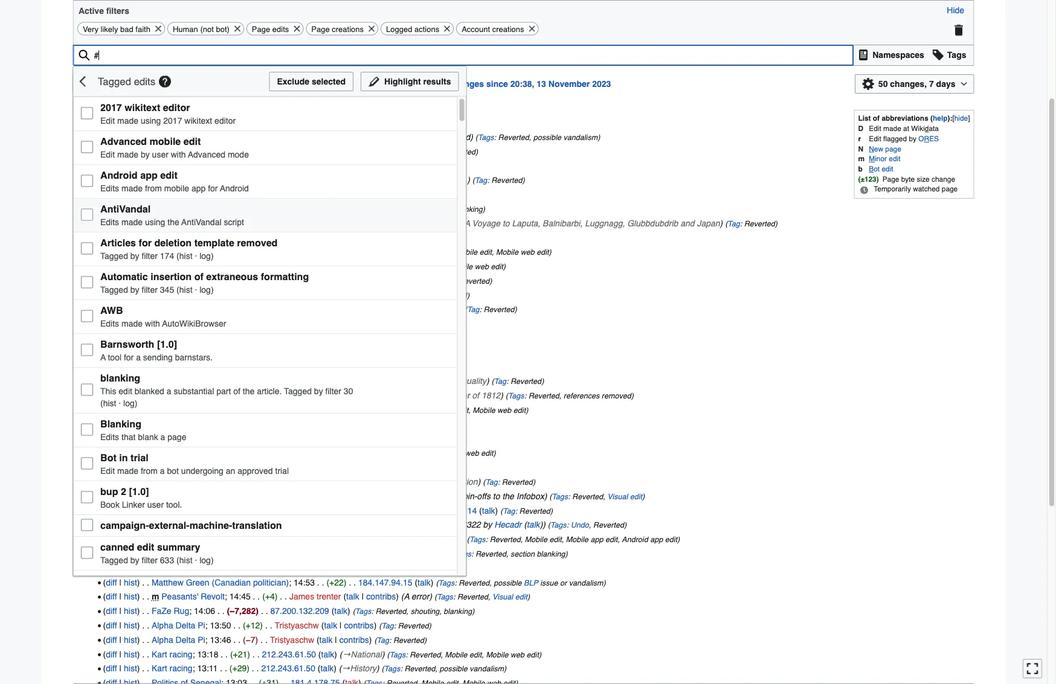 Task type: locate. For each thing, give the bounding box(es) containing it.
0 horizontal spatial +12
[[230, 449, 245, 458]]

page right remove 'human (not bot)' icon at the left top
[[252, 25, 270, 34]]

31 hist link from the top
[[124, 578, 137, 588]]

removed right references
[[602, 392, 632, 401]]

check image for blanking
[[81, 424, 93, 436]]

made
[[117, 116, 138, 125], [884, 125, 902, 133], [117, 150, 138, 159], [121, 183, 142, 193], [121, 217, 142, 227], [121, 319, 142, 329], [117, 466, 138, 476]]

0 horizontal spatial +22
[[271, 334, 286, 343]]

+22 ‎ right 17:51 at left
[[271, 334, 291, 343]]

hist for 35th the diff 'link' from the top
[[124, 636, 137, 645]]

1 vertical spatial 212.243.61.50 link
[[261, 664, 316, 674]]

1 kart racing link from the top
[[152, 650, 193, 660]]

removed inside →‎after the war of 1812 ) tags : reverted references removed
[[602, 392, 632, 401]]

1 check image from the top
[[81, 175, 93, 187]]

made down updates
[[117, 116, 138, 125]]

vandalism for )
[[470, 665, 504, 674]]

2 pi from the top
[[198, 636, 205, 645]]

edit inside canned edit summary tagged by filter 633 (hist · log)
[[137, 542, 154, 553]]

1 kart from the top
[[152, 650, 167, 660]]

tags inside button
[[948, 50, 967, 60]]

at
[[904, 125, 910, 133]]

diff for the diff 'link' associated with ernst haeckel link
[[106, 262, 117, 271]]

reverted
[[498, 133, 529, 142], [445, 147, 476, 156], [397, 162, 428, 171], [492, 176, 523, 185], [368, 191, 399, 199], [745, 219, 775, 228], [406, 234, 437, 243], [374, 263, 405, 271], [459, 277, 490, 286], [436, 291, 467, 300], [484, 306, 515, 314], [392, 334, 423, 343], [378, 363, 409, 372], [511, 378, 542, 386], [529, 392, 560, 401], [397, 406, 428, 415], [502, 478, 533, 487], [573, 493, 603, 501], [520, 507, 551, 516], [594, 521, 624, 530], [490, 536, 521, 545], [476, 550, 507, 559], [394, 565, 425, 573], [459, 579, 490, 588], [458, 593, 488, 602], [376, 608, 407, 617], [398, 622, 429, 631], [393, 637, 424, 645], [410, 651, 441, 660], [405, 665, 436, 674]]

a right iii:
[[465, 218, 470, 228]]

: inside '(undid revision 1184938322 by hecadr ( talk )) tags : undo reverted'
[[567, 521, 569, 530]]

by down canned
[[130, 556, 139, 565]]

hist link for second the diff 'link' from the bottom of the page
[[124, 650, 137, 660]]

jarvis
[[187, 175, 209, 185]]

212.243.61.50 down 87.200.132.209 "link"
[[262, 650, 316, 660]]

edit right d
[[869, 125, 882, 133]]

editor
[[163, 102, 190, 113], [214, 116, 236, 125]]

edit inside android app edit edits made from mobile app for android
[[160, 170, 177, 181]]

hist link for the diff 'link' related to gulliver's travels link
[[124, 218, 137, 228]]

filters list box
[[73, 66, 467, 685]]

2 horizontal spatial removed
[[602, 392, 632, 401]]

hist link for 35th the diff 'link' from the top
[[124, 636, 137, 645]]

‎ 212.243.61.50 talk ‎ ( →‎history ) tags : reverted possible vandalism
[[259, 664, 504, 674]]

18 diff link from the top
[[106, 377, 117, 386]]

nebraska cornhuskers football 20:35
[[152, 132, 294, 142]]

2 vertical spatial removed
[[151, 576, 192, 587]]

section up the →‎part
[[428, 205, 452, 214]]

matthew green (canadian politician) link
[[152, 578, 289, 588]]

list of abbreviations ( help ):
[[859, 115, 953, 122]]

105.226.97.178 link
[[245, 477, 303, 487]]

contribs down ‎ 87.200.132.209 talk ‎ tags : reverted shouting blanking at the bottom left of the page
[[344, 621, 374, 631]]

1 vertical spatial vandalism
[[569, 579, 604, 588]]

0 vertical spatial delta
[[176, 621, 195, 631]]

+70 ‎
[[247, 463, 267, 473]]

hist for the diff 'link' corresponding to william stuart-houston link
[[124, 276, 137, 286]]

19 hist link from the top
[[124, 405, 137, 415]]

hist link for the diff 'link' for 'haber process' link
[[124, 463, 137, 473]]

4 hist from the top
[[124, 175, 137, 185]]

1 vertical spatial november
[[85, 116, 126, 126]]

removed inside articles for deletion template removed tagged by filter 174 (hist · log)
[[237, 237, 277, 248]]

check image for awb
[[81, 310, 93, 322]]

diff for the diff 'link' related to the charles lawson link
[[106, 535, 117, 545]]

1 horizontal spatial edits
[[273, 25, 289, 34]]

hist for the diff 'link' related to the charles lawson link
[[124, 535, 137, 545]]

19 diff link from the top
[[106, 391, 117, 401]]

hist link for 16th the diff 'link' from the bottom
[[124, 449, 137, 458]]

37 hist from the top
[[124, 664, 137, 674]]

november right 20:38,
[[549, 79, 590, 89]]

22 hist from the top
[[124, 449, 137, 458]]

diff link for the holland tunnel link
[[106, 362, 117, 372]]

tags right "tag" image
[[948, 50, 967, 60]]

gulliver's travels link
[[152, 218, 216, 228]]

highlight
[[384, 77, 421, 86]]

2017 up 13 november 2023
[[100, 102, 122, 113]]

to left laputa,
[[503, 218, 510, 228]]

0 vertical spatial pi
[[198, 621, 205, 631]]

0 vertical spatial for
[[208, 183, 218, 193]]

tag inside the ‎ 66.211.219.114 talk ‎ tag : reverted
[[503, 507, 515, 516]]

[1.0] up linker
[[129, 486, 149, 497]]

1 vertical spatial racing
[[170, 664, 193, 674]]

9 diff link from the top
[[106, 247, 117, 257]]

1 vertical spatial visual
[[493, 593, 513, 602]]

0 horizontal spatial possible
[[440, 665, 468, 674]]

0 vertical spatial trial
[[130, 452, 148, 464]]

13 right 20:38,
[[537, 79, 546, 89]]

0 vertical spatial 2023
[[592, 79, 611, 89]]

vandalism for needed)
[[564, 133, 598, 142]]

m inside "edit flagged by o r es n n ew page m m inor edit b"
[[859, 155, 865, 163]]

+36 ‎ down 18:05
[[240, 290, 259, 300]]

the up thomas
[[167, 217, 179, 227]]

1 horizontal spatial a
[[465, 218, 470, 228]]

37 diff from the top
[[106, 650, 117, 660]]

28 diff from the top
[[106, 521, 117, 530]]

tag inside talk ‎ tag : reverted
[[467, 306, 480, 314]]

0 vertical spatial page
[[886, 145, 902, 153]]

0 vertical spatial +36 ‎
[[240, 290, 259, 300]]

0 vertical spatial kart
[[152, 650, 167, 660]]

25 hist link from the top
[[124, 492, 137, 501]]

1 vertical spatial kart racing
[[152, 664, 193, 674]]

web inside ‎ 212.243.61.50 talk ‎ ( →‎national ) tags : reverted mobile edit mobile web edit
[[511, 651, 525, 660]]

nathaniel clyne
[[152, 564, 211, 573]]

29 diff from the top
[[106, 535, 117, 545]]

8 diff link from the top
[[106, 233, 117, 243]]

2 alpha delta pi from the top
[[152, 636, 205, 645]]

(hist · inside automatic insertion of extraneous formatting tagged by filter 345 (hist · log)
[[176, 285, 197, 295]]

tags link up ‎ 173.46.96.186 talk ‎ ( →‎literary career ) tag : reverted
[[354, 263, 370, 271]]

24 diff from the top
[[106, 463, 117, 473]]

section up blp
[[511, 550, 535, 559]]

ottery
[[152, 247, 175, 257]]

+56
[[308, 132, 323, 142]]

diff link for william stuart-houston link
[[106, 276, 117, 286]]

by down the ‎ 66.211.219.114 talk ‎ tag : reverted
[[483, 521, 492, 530]]

visual inside (added text telling you to add spin-offs to the infobox) tags : reverted visual edit
[[608, 493, 628, 501]]

filter inside blanking this edit blanked a substantial part of the article. tagged by filter 30 (hist · log)
[[325, 387, 341, 396]]

tristyaschw for −7 ‎
[[270, 636, 314, 645]]

n up m
[[869, 145, 875, 153]]

(undid revision 1184938322 by hecadr ( talk )) tags : undo reverted
[[376, 521, 624, 530]]

tags inside '‎ 81.101.16.101 talk ‎ tags : reverted mobile edit mobile web edit'
[[354, 263, 370, 271]]

2 alpha from the top
[[152, 636, 173, 645]]

tags down 184.147.94.15 link
[[355, 608, 371, 617]]

m up the faze
[[152, 593, 159, 602]]

2 vertical spatial section
[[511, 550, 535, 559]]

11 diff from the top
[[106, 276, 117, 286]]

1 vertical spatial and
[[408, 377, 422, 386]]

1 vertical spatial contribs link
[[344, 621, 374, 631]]

tags up ‎ 212.243.61.50 talk ‎ ( →‎history ) tags : reverted possible vandalism
[[390, 651, 406, 660]]

0 vertical spatial using
[[141, 116, 161, 125]]

and up "→‎after"
[[408, 377, 422, 386]]

33 diff from the top
[[106, 593, 117, 602]]

diff link for thomas john barnardo link on the top left of the page
[[106, 233, 117, 243]]

edit inside blanking this edit blanked a substantial part of the article. tagged by filter 30 (hist · log)
[[118, 387, 132, 396]]

5 diff link from the top
[[106, 190, 117, 199]]

check image for advanced
[[81, 141, 93, 153]]

31 diff link from the top
[[106, 578, 117, 588]]

1 alpha delta pi link from the top
[[152, 621, 205, 631]]

+36 down 18:05
[[240, 290, 254, 300]]

[1.0] inside bup 2 [1.0] book linker user tool.
[[129, 486, 149, 497]]

1 horizontal spatial with
[[171, 150, 186, 159]]

a left bot
[[160, 466, 164, 476]]

1 vertical spatial delta
[[176, 636, 195, 645]]

shouting
[[411, 608, 440, 617]]

hist for the diff 'link' corresponding to "meningitis" link on the bottom left of page
[[124, 434, 137, 444]]

check image for barnsworth
[[81, 344, 93, 356]]

1 vertical spatial wikitext
[[184, 116, 212, 125]]

clock image
[[859, 186, 871, 194]]

13 diff from the top
[[106, 305, 117, 314]]

+12 up −7 ‎
[[246, 621, 260, 631]]

34 hist link from the top
[[124, 621, 137, 631]]

29 hist link from the top
[[124, 549, 137, 559]]

voyage
[[472, 218, 501, 228]]

with inside 'advanced mobile edit edit made by user with advanced mode'
[[171, 150, 186, 159]]

34 diff link from the top
[[106, 621, 117, 631]]

1 vertical spatial tristyaschw link
[[270, 636, 314, 645]]

0 vertical spatial 212.243.61.50
[[262, 650, 316, 660]]

1 horizontal spatial section
[[428, 205, 452, 214]]

hist for second the diff 'link' from the bottom of the page
[[124, 650, 137, 660]]

m for m edwin jarvis
[[152, 175, 159, 185]]

reverted inside ‎ 64.253.40.130 talk ‎ tag : reverted
[[394, 565, 425, 573]]

1 horizontal spatial november
[[549, 79, 590, 89]]

hist for 20th the diff 'link' from the top of the page
[[124, 420, 137, 430]]

36 hist from the top
[[124, 650, 137, 660]]

kart racing left 13:11
[[152, 664, 193, 674]]

−22,024 ‎
[[197, 190, 233, 199]]

hist link for 37th the diff 'link'
[[124, 664, 137, 674]]

0 vertical spatial ‎ tag : reverted
[[377, 621, 429, 631]]

diff for the diff 'link' associated with island trees school district v. pico "link"
[[106, 549, 117, 559]]

1 vertical spatial alpha
[[152, 636, 173, 645]]

by inside automatic insertion of extraneous formatting tagged by filter 345 (hist · log)
[[130, 285, 139, 295]]

pi down 14:06
[[198, 621, 205, 631]]

2 vertical spatial possible
[[440, 665, 468, 674]]

temporarily watched page
[[874, 185, 958, 193]]

15 hist link from the top
[[124, 348, 137, 358]]

tags right "infobox)"
[[552, 493, 568, 501]]

+22
[[271, 334, 286, 343], [330, 578, 344, 588]]

2 vertical spatial vandalism
[[470, 665, 504, 674]]

tags inside ‎ 12.232.160.99 talk ‎ (aaa) tags : reverted section blanking
[[347, 191, 363, 199]]

tags inside →‎after the war of 1812 ) tags : reverted references removed
[[508, 392, 525, 401]]

remove 'page edits' image
[[293, 23, 301, 35]]

creations left "remove 'page creations'" image
[[332, 25, 364, 34]]

tag inside →‎income and wealth inequality ) tag : reverted
[[494, 378, 507, 386]]

nicholas ridley (martyr) link
[[152, 348, 242, 358]]

12 hist link from the top
[[124, 290, 137, 300]]

0 horizontal spatial visual
[[493, 593, 513, 602]]

edit inside the bot in trial edit made from a bot undergoing an approved trial
[[100, 466, 115, 476]]

212.243.61.50 link for +29 ‎
[[261, 664, 316, 674]]

‎ 212.243.61.50 talk ‎ ( →‎national ) tags : reverted mobile edit mobile web edit
[[260, 650, 539, 660]]

16 hist link from the top
[[124, 362, 137, 372]]

2 hist from the top
[[124, 147, 137, 156]]

for inside android app edit edits made from mobile app for android
[[208, 183, 218, 193]]

remove 'human (not bot)' image
[[233, 23, 242, 35]]

m up 8
[[152, 175, 159, 185]]

10 diff link from the top
[[106, 262, 117, 271]]

edits down the awb on the top
[[100, 319, 119, 329]]

hist link for "faze rug" link the diff 'link'
[[124, 607, 137, 617]]

editor down learn more about tagged edits icon
[[163, 102, 190, 113]]

talk for ‎ 12.232.160.99 talk ‎ (aaa) tags : reverted section blanking
[[302, 190, 315, 199]]

‎ 81.101.16.101 talk ‎ tags : reverted mobile edit mobile web edit
[[271, 262, 503, 271]]

6 diff from the top
[[106, 204, 117, 214]]

editor up nebraska cornhuskers football 20:35 at left top
[[214, 116, 236, 125]]

26 hist from the top
[[124, 506, 137, 516]]

10 diff from the top
[[106, 262, 117, 271]]

1 vertical spatial from
[[141, 466, 157, 476]]

made down the in
[[117, 466, 138, 476]]

a down occupy
[[166, 387, 171, 396]]

20 hist from the top
[[124, 420, 137, 430]]

tags inside ‎ 212.243.61.50 talk ‎ ( →‎history ) tags : reverted possible vandalism
[[384, 665, 400, 674]]

0 horizontal spatial antivandal
[[100, 203, 150, 215]]

reverted inside ‎ 199.119.28.218 talk ‎ tag : reverted
[[378, 363, 409, 372]]

hecadr link
[[495, 521, 522, 530]]

1 vertical spatial +36 ‎
[[253, 535, 272, 545]]

1 vertical spatial tristyaschw
[[270, 636, 314, 645]]

1 vertical spatial kart racing link
[[152, 664, 193, 674]]

21 diff from the top
[[106, 420, 117, 430]]

4 hist link from the top
[[124, 175, 137, 185]]

0 horizontal spatial edits
[[134, 75, 155, 87]]

filter down 12.193.151.68 talk
[[325, 387, 341, 396]]

[1.0]
[[157, 339, 177, 350], [129, 486, 149, 497]]

0 vertical spatial visual
[[608, 493, 628, 501]]

2 diff from the top
[[106, 147, 117, 156]]

remove 'account creations' image
[[528, 23, 537, 35]]

diff link for 8 link
[[106, 190, 117, 199]]

71.89.153.226
[[264, 161, 318, 171]]

hist link for the diff 'link' associated with the holland tunnel link
[[124, 362, 137, 372]]

exclude
[[277, 77, 310, 86]]

‎ tag : reverted
[[377, 621, 429, 631], [372, 636, 424, 645]]

0 horizontal spatial for
[[124, 353, 133, 362]]

3 check image from the top
[[81, 209, 93, 221]]

71.89.153.226 link
[[264, 161, 318, 171]]

racing left 13:18
[[170, 650, 193, 660]]

0 vertical spatial kart racing link
[[152, 650, 193, 660]]

( for )
[[327, 477, 330, 487]]

using up nebraska at the top of page
[[141, 116, 161, 125]]

of inside automatic insertion of extraneous formatting tagged by filter 345 (hist · log)
[[194, 271, 203, 282]]

tags right needed)
[[478, 133, 494, 142]]

7 link
[[152, 204, 156, 214]]

35 hist link from the top
[[124, 636, 137, 645]]

remove 'very likely bad faith' image
[[154, 23, 163, 35]]

talk link
[[324, 161, 337, 171], [302, 190, 315, 199], [369, 233, 382, 243], [333, 262, 346, 271], [446, 305, 460, 314], [355, 334, 368, 343], [341, 362, 354, 372], [348, 377, 361, 386], [309, 405, 322, 415], [309, 477, 322, 487], [482, 506, 495, 516], [527, 521, 540, 530], [449, 535, 462, 545], [357, 564, 370, 573], [418, 578, 431, 588], [346, 593, 360, 602], [334, 607, 348, 617], [324, 621, 337, 631], [320, 636, 333, 645], [321, 650, 334, 660], [321, 664, 334, 674]]

canned
[[100, 542, 134, 553]]

edits left 8 link
[[100, 183, 119, 193]]

5 hist from the top
[[124, 190, 137, 199]]

tristyaschw
[[275, 621, 319, 631], [270, 636, 314, 645]]

13 hist from the top
[[124, 319, 137, 329]]

alpha delta pi link
[[152, 621, 205, 631], [152, 636, 205, 645]]

hist for nathaniel clyne 'link' at the left of page's the diff 'link'
[[124, 564, 137, 573]]

33 diff link from the top
[[106, 607, 117, 617]]

vandalism for reverted
[[569, 579, 604, 588]]

1 horizontal spatial for
[[138, 237, 151, 248]]

blank
[[138, 432, 158, 442]]

advanced
[[100, 136, 147, 147], [188, 150, 225, 159]]

diff link for the ottery st mary link
[[106, 247, 117, 257]]

0 horizontal spatial page
[[252, 25, 270, 34]]

visual edit link
[[608, 493, 643, 501], [493, 593, 528, 602]]

check image for automatic
[[81, 276, 93, 288]]

0 horizontal spatial to
[[433, 492, 440, 501]]

+22 up trenter at bottom left
[[330, 578, 344, 588]]

racing for 13:18
[[170, 650, 193, 660]]

blanking up this
[[100, 373, 140, 384]]

optical lattice link
[[152, 521, 202, 530]]

edits inside antivandal edits made using the antivandal script
[[100, 217, 119, 227]]

1 vertical spatial page
[[942, 185, 958, 193]]

216.47.187.54 link
[[308, 276, 362, 286]]

possible for )
[[440, 665, 468, 674]]

2 hist link from the top
[[124, 147, 137, 156]]

possible for needed)
[[534, 133, 562, 142]]

216.47.187.54
[[308, 276, 362, 286]]

22 diff link from the top
[[106, 449, 117, 458]]

32 hist link from the top
[[124, 593, 137, 602]]

edits for tagged edits
[[134, 75, 155, 87]]

r
[[859, 135, 861, 143]]

page for page edits
[[252, 25, 270, 34]]

wikitext down updates
[[124, 102, 160, 113]]

diff for the diff 'link' associated with muriel spark link
[[106, 290, 117, 300]]

diff link for butch (lesbian slang) link at the left
[[106, 334, 117, 343]]

contribs link down 184.147.94.15 link
[[366, 593, 396, 602]]

: inside ‎ 12.232.160.99 talk ‎ (aaa) tags : reverted section blanking
[[363, 191, 366, 199]]

2 horizontal spatial page
[[942, 185, 958, 193]]

1 horizontal spatial 2023
[[592, 79, 611, 89]]

talk for ‎ 66.211.219.114 talk ‎ tag : reverted
[[482, 506, 495, 516]]

0 horizontal spatial 7
[[152, 204, 156, 214]]

android app edit edits made from mobile app for android
[[100, 170, 249, 193]]

7 left days
[[930, 79, 934, 89]]

1 vertical spatial removed
[[602, 392, 632, 401]]

tags inside ‎ 145.255.0.83 talk ‎ (fixed typo) tags : reverted mobile edit mobile web edit
[[377, 406, 393, 415]]

195.224.137.154
[[276, 463, 340, 473]]

kart for 13:11
[[152, 664, 167, 674]]

talk for ‎ 173.46.96.186 talk ‎ ( →‎literary career ) tag : reverted
[[328, 290, 341, 300]]

9 diff from the top
[[106, 247, 117, 257]]

7 diff link from the top
[[106, 218, 117, 228]]

2 check image from the top
[[81, 141, 93, 153]]

tag inside →‎part iii: a voyage to laputa, balnibarbi, luggnagg, glubbdubdrib and japan ) tag : reverted
[[728, 219, 740, 228]]

1 vertical spatial +22
[[330, 578, 344, 588]]

view new changes since 20:38, 13 november 2023 button
[[391, 74, 616, 94]]

0 vertical spatial racing
[[170, 650, 193, 660]]

reverted inside "(did you know fact.) tag : reverted"
[[492, 176, 523, 185]]

( for possible
[[339, 664, 342, 674]]

18 hist link from the top
[[124, 391, 137, 401]]

a inside the blanking edits that blank a page
[[160, 432, 165, 442]]

user left the tool.
[[147, 500, 164, 510]]

section down the (did
[[403, 191, 427, 199]]

talk for ‎ 64.253.40.130 talk ‎ tag : reverted
[[357, 564, 370, 573]]

diff link for 'haber process' link
[[106, 463, 117, 473]]

haber process link
[[152, 463, 207, 473]]

12.232.160.99
[[242, 190, 296, 199]]

possible down ‎ 212.243.61.50 talk ‎ ( →‎national ) tags : reverted mobile edit mobile web edit
[[440, 665, 468, 674]]

Filter changes (use menu or search for filter name) text field
[[73, 45, 854, 66]]

6 hist link from the top
[[124, 204, 137, 214]]

7 hist link from the top
[[124, 218, 137, 228]]

help link
[[933, 115, 948, 122]]

1 vertical spatial antivandal
[[181, 217, 221, 227]]

mobile
[[455, 248, 478, 257], [496, 248, 519, 257], [409, 263, 432, 271], [451, 263, 473, 271], [432, 406, 454, 415], [473, 406, 496, 415], [441, 450, 463, 458], [525, 536, 548, 545], [566, 536, 589, 545], [445, 651, 468, 660], [486, 651, 509, 660]]

hist link for the diff 'link' corresponding to nicholas ridley (martyr) link
[[124, 348, 137, 358]]

→‎income
[[369, 377, 405, 386]]

27 hist from the top
[[124, 521, 137, 530]]

kart for 13:18
[[152, 650, 167, 660]]

212.243.61.50 link down 87.200.132.209 "link"
[[262, 650, 316, 660]]

a down barnsworth
[[136, 353, 141, 362]]

+36 up v.
[[253, 535, 267, 545]]

kart racing link left 13:11
[[152, 664, 193, 674]]

tag inside ‎ 173.46.96.186 talk ‎ ( →‎literary career ) tag : reverted
[[420, 291, 432, 300]]

diff for second the diff 'link' from the bottom of the page
[[106, 650, 117, 660]]

hist
[[124, 132, 137, 142], [124, 147, 137, 156], [124, 161, 137, 171], [124, 175, 137, 185], [124, 190, 137, 199], [124, 204, 137, 214], [124, 218, 137, 228], [124, 233, 137, 243], [124, 247, 137, 257], [124, 262, 137, 271], [124, 276, 137, 286], [124, 290, 137, 300], [124, 319, 137, 329], [124, 334, 137, 343], [124, 348, 137, 358], [124, 362, 137, 372], [124, 377, 137, 386], [124, 391, 137, 401], [124, 405, 137, 415], [124, 420, 137, 430], [124, 434, 137, 444], [124, 449, 137, 458], [124, 463, 137, 473], [124, 477, 137, 487], [124, 492, 137, 501], [124, 506, 137, 516], [124, 521, 137, 530], [124, 535, 137, 545], [124, 549, 137, 559], [124, 564, 137, 573], [124, 578, 137, 588], [124, 593, 137, 602], [124, 607, 137, 617], [124, 621, 137, 631], [124, 636, 137, 645], [124, 650, 137, 660], [124, 664, 137, 674]]

mobile inside android app edit edits made from mobile app for android
[[164, 183, 189, 193]]

made inside 'advanced mobile edit edit made by user with advanced mode'
[[117, 150, 138, 159]]

8 check image from the top
[[81, 492, 93, 504]]

faze rug
[[152, 607, 189, 617]]

blanking inside ‎ 87.200.132.209 talk ‎ tags : reverted shouting blanking
[[444, 608, 472, 617]]

diff for "faze rug" link the diff 'link'
[[106, 607, 117, 617]]

user inside bup 2 [1.0] book linker user tool.
[[147, 500, 164, 510]]

0 horizontal spatial android
[[100, 170, 137, 181]]

the inside antivandal edits made using the antivandal script
[[167, 217, 179, 227]]

12 diff from the top
[[106, 290, 117, 300]]

(did you know fact.) tag : reverted
[[395, 175, 523, 185]]

7
[[930, 79, 934, 89], [152, 204, 156, 214]]

+22 ‎ up trenter at bottom left
[[330, 578, 349, 588]]

0 vertical spatial tristyaschw
[[275, 621, 319, 631]]

reverted inside ‎ 71.89.153.226 talk ‎ (tee hee) tag : reverted
[[397, 162, 428, 171]]

diff for 16th the diff 'link' from the bottom
[[106, 449, 117, 458]]

kart down the faze
[[152, 650, 167, 660]]

a inside barnsworth [1.0] a tool for a sending barnstars.
[[100, 353, 105, 362]]

alpha delta pi for 13:50
[[152, 621, 205, 631]]

edit down the live
[[100, 116, 115, 125]]

20 diff from the top
[[106, 405, 117, 415]]

for up "−26,329" at the top left
[[208, 183, 218, 193]]

check image
[[81, 107, 93, 119], [81, 141, 93, 153], [81, 209, 93, 221], [81, 310, 93, 322], [81, 344, 93, 356], [81, 384, 93, 396], [81, 458, 93, 470], [81, 492, 93, 504], [81, 519, 93, 532], [81, 547, 93, 559]]

made up barnsworth
[[121, 319, 142, 329]]

212.243.61.50
[[262, 650, 316, 660], [261, 664, 316, 674]]

diff link for optical lattice link
[[106, 521, 117, 530]]

hist link for nathaniel clyne 'link' at the left of page's the diff 'link'
[[124, 564, 137, 573]]

racing left 13:11
[[170, 664, 193, 674]]

: inside →‎after the war of 1812 ) tags : reverted references removed
[[525, 392, 527, 401]]

: inside (added text telling you to add spin-offs to the infobox) tags : reverted visual edit
[[568, 493, 570, 501]]

2 diff link from the top
[[106, 147, 117, 156]]

edit inside the b ot edit (±123) page byte size change
[[882, 165, 894, 173]]

9 hist link from the top
[[124, 247, 137, 257]]

‎ 216.47.187.54
[[305, 276, 362, 286]]

this
[[100, 387, 116, 396]]

edit inside 'advanced mobile edit edit made by user with advanced mode'
[[100, 150, 115, 159]]

page down 'change'
[[942, 185, 958, 193]]

22 diff from the top
[[106, 434, 117, 444]]

kart racing link left 13:18
[[152, 650, 193, 660]]

remove 'page creations' image
[[368, 23, 376, 35]]

14 hist link from the top
[[124, 334, 137, 343]]

1 vertical spatial mobile
[[164, 183, 189, 193]]

7 diff from the top
[[106, 218, 117, 228]]

for down barnsworth
[[124, 353, 133, 362]]

13 down "return to main filter menu" image
[[73, 116, 82, 126]]

hist for 34th the diff 'link' from the bottom of the page
[[124, 175, 137, 185]]

3 check image from the top
[[81, 276, 93, 288]]

edits inside filters list box
[[134, 75, 155, 87]]

+21 ‎
[[233, 650, 253, 660]]

racing for 13:11
[[170, 664, 193, 674]]

settings image
[[863, 75, 875, 93]]

edit down bot
[[100, 466, 115, 476]]

tag inside "(did you know fact.) tag : reverted"
[[475, 176, 487, 185]]

tags down ‎ 212.243.61.50 talk ‎ ( →‎national ) tags : reverted mobile edit mobile web edit
[[384, 665, 400, 674]]

november down the live
[[85, 116, 126, 126]]

2023 inside 'button'
[[592, 79, 611, 89]]

hist for 16th the diff 'link' from the bottom
[[124, 449, 137, 458]]

‎ tag : reverted down shouting
[[377, 621, 429, 631]]

1 vertical spatial user
[[147, 500, 164, 510]]

very
[[83, 25, 98, 34]]

by left american
[[141, 150, 149, 159]]

(aaa)
[[320, 190, 342, 199]]

hist link for the diff 'link' corresponding to boise airport link
[[124, 161, 137, 171]]

kirby
[[152, 492, 171, 501]]

[1.0] inside barnsworth [1.0] a tool for a sending barnstars.
[[157, 339, 177, 350]]

actions
[[415, 25, 440, 34]]

hist for the diff 'link' associated with muriel spark link
[[124, 290, 137, 300]]

: inside ‎ 92.25.209.101 talk ‎ tag : reverted
[[402, 234, 404, 243]]

tags inside (added text telling you to add spin-offs to the infobox) tags : reverted visual edit
[[552, 493, 568, 501]]

0 vertical spatial a
[[465, 218, 470, 228]]

talk for ‎ 212.243.61.50 talk ‎ ( →‎history ) tags : reverted possible vandalism
[[321, 664, 334, 674]]

diff link for kirby (series) link
[[106, 492, 117, 501]]

airport
[[175, 161, 200, 171]]

2 horizontal spatial android
[[622, 536, 648, 545]]

17 hist from the top
[[124, 377, 137, 386]]

infobox)
[[517, 492, 547, 501]]

pico
[[265, 549, 281, 559]]

4 diff from the top
[[106, 175, 117, 185]]

highlight image
[[368, 72, 380, 91]]

page down flagged
[[886, 145, 902, 153]]

awb edits made with autowikibrowser
[[100, 305, 226, 329]]

articles for deletion template removed tagged by filter 174 (hist · log)
[[100, 237, 277, 261]]

1 diff link from the top
[[106, 132, 117, 142]]

15 diff link from the top
[[106, 334, 117, 343]]

+12
[[230, 449, 245, 458], [246, 621, 260, 631]]

nebraska cornhuskers football link
[[152, 132, 268, 142]]

v.
[[257, 549, 263, 559]]

a for →‎part
[[465, 218, 470, 228]]

37 diff link from the top
[[106, 664, 117, 674]]

+12 ‎
[[230, 449, 250, 458], [246, 621, 265, 631]]

ottery st mary link
[[152, 247, 206, 257]]

kart left 13:11
[[152, 664, 167, 674]]

5 diff from the top
[[106, 190, 117, 199]]

using down 7 link
[[145, 217, 165, 227]]

blanking down know on the top of page
[[429, 191, 457, 199]]

30 hist from the top
[[124, 564, 137, 573]]

: inside ‎ 199.119.28.218 talk ‎ tag : reverted
[[374, 363, 376, 372]]

vandalism inside '‎ 207.177.69.18 talk ‎ (it was needed) tags : reverted possible vandalism'
[[564, 133, 598, 142]]

delaware
[[292, 506, 328, 516]]

made inside 2017 wikitext editor edit made using 2017 wikitext editor
[[117, 116, 138, 125]]

11 hist link from the top
[[124, 276, 137, 286]]

tags right 'typo)'
[[377, 406, 393, 415]]

made inside android app edit edits made from mobile app for android
[[121, 183, 142, 193]]

1 vertical spatial ‎ tristyaschw
[[268, 636, 314, 645]]

tags up ‎ 173.46.96.186 talk ‎ ( →‎literary career ) tag : reverted
[[354, 263, 370, 271]]

antivandal edits made using the antivandal script
[[100, 203, 244, 227]]

hist link for the diff 'link' related to the charles lawson link
[[124, 535, 137, 545]]

edits left learn more about tagged edits icon
[[134, 75, 155, 87]]

spin-
[[459, 492, 477, 501]]

from up inertia link
[[141, 466, 157, 476]]

1 vertical spatial section
[[428, 205, 452, 214]]

creations
[[332, 25, 364, 34], [493, 25, 524, 34]]

1 horizontal spatial visual
[[608, 493, 628, 501]]

edits inside android app edit edits made from mobile app for android
[[100, 183, 119, 193]]

edit down 13 november 2023
[[100, 150, 115, 159]]

tagged inside canned edit summary tagged by filter 633 (hist · log)
[[100, 556, 128, 565]]

diff for the diff 'link' related to gulliver's travels link
[[106, 218, 117, 228]]

1 vertical spatial contribs
[[344, 621, 374, 631]]

edits down blanking
[[100, 432, 119, 442]]

1 horizontal spatial android
[[220, 183, 249, 193]]

13 hist link from the top
[[124, 319, 137, 329]]

64.253.40.130
[[297, 564, 351, 573]]

2 edits from the top
[[100, 217, 119, 227]]

0 horizontal spatial wikitext
[[124, 102, 160, 113]]

2 alpha delta pi link from the top
[[152, 636, 205, 645]]

+35 ‎ up ‎ 146.199.212.10
[[281, 233, 300, 243]]

1 vertical spatial [1.0]
[[129, 486, 149, 497]]

17 hist link from the top
[[124, 377, 137, 386]]

1 vertical spatial 212.243.61.50
[[261, 664, 316, 674]]

tag inside ‎ 105.226.97.178 talk ‎ ( →‎early understanding of inertial motion ) tag : reverted
[[486, 478, 498, 487]]

check image
[[81, 175, 93, 187], [81, 243, 93, 255], [81, 276, 93, 288], [81, 424, 93, 436]]

diff for the diff 'link' corresponding to 7 link
[[106, 204, 117, 214]]

33 hist from the top
[[124, 607, 137, 617]]

0 vertical spatial contribs link
[[366, 593, 396, 602]]

27 diff link from the top
[[106, 521, 117, 530]]

21 hist from the top
[[124, 434, 137, 444]]

return to main filter menu image
[[77, 72, 89, 91]]

page up eukaryote
[[167, 432, 186, 442]]

30 diff link from the top
[[106, 564, 117, 573]]

1 vertical spatial alpha delta pi link
[[152, 636, 205, 645]]

tags link down 184.147.94.15 link
[[355, 608, 371, 617]]

19 hist from the top
[[124, 405, 137, 415]]

tags right (aaa)
[[347, 191, 363, 199]]

filter inside automatic insertion of extraneous formatting tagged by filter 345 (hist · log)
[[141, 285, 157, 295]]

24 diff link from the top
[[106, 477, 117, 487]]

+70
[[247, 463, 262, 473]]

m up b
[[859, 155, 865, 163]]

m for m peasants' revolt
[[152, 593, 159, 602]]

hist link for 18th the diff 'link' from the top
[[124, 377, 137, 386]]

7 check image from the top
[[81, 458, 93, 470]]

6 hist from the top
[[124, 204, 137, 214]]

31 diff from the top
[[106, 564, 117, 573]]

21 hist link from the top
[[124, 434, 137, 444]]

reverted inside ‎ 173.46.96.186 talk ‎ ( →‎literary career ) tag : reverted
[[436, 291, 467, 300]]

diff for rexy link's the diff 'link'
[[106, 319, 117, 329]]

to left the add
[[433, 492, 440, 501]]

reverted inside ‎ 92.25.209.101 talk ‎ tag : reverted
[[406, 234, 437, 243]]

contribs link down ‎ 87.200.132.209 talk ‎ tags : reverted shouting blanking at the bottom left of the page
[[344, 621, 374, 631]]

(hist · inside articles for deletion template removed tagged by filter 174 (hist · log)
[[176, 251, 197, 261]]

glubbdubdrib
[[628, 218, 678, 228]]

1 vertical spatial +35 ‎
[[279, 276, 298, 286]]

8 hist from the top
[[124, 233, 137, 243]]

17 diff link from the top
[[106, 362, 117, 372]]

hist link for 20th the diff 'link' from the top of the page
[[124, 420, 137, 430]]

2 horizontal spatial to
[[503, 218, 510, 228]]

diff for thomas john barnardo link on the top left of the page's the diff 'link'
[[106, 233, 117, 243]]

contribs for +12 ‎
[[344, 621, 374, 631]]

0 horizontal spatial 2017
[[100, 102, 122, 113]]

edits
[[273, 25, 289, 34], [134, 75, 155, 87]]

edit inside "edit flagged by o r es n n ew page m m inor edit b"
[[889, 155, 901, 163]]

tags link right error)
[[437, 593, 453, 602]]

watched
[[914, 185, 940, 193]]

edits for awb
[[100, 319, 119, 329]]

diff link for island trees school district v. pico "link"
[[106, 549, 117, 559]]

8 diff from the top
[[106, 233, 117, 243]]

edit for advanced mobile edit
[[100, 150, 115, 159]]

+33 ‎
[[245, 262, 264, 271]]

possible left blp
[[494, 579, 522, 588]]

hist for the diff 'link' associated with island trees school district v. pico "link"
[[124, 549, 137, 559]]

tags right error)
[[437, 593, 453, 602]]

tagged inside blanking this edit blanked a substantial part of the article. tagged by filter 30 (hist · log)
[[284, 387, 312, 396]]

3 hist from the top
[[124, 161, 137, 171]]

edits up articles
[[100, 217, 119, 227]]

0 horizontal spatial [1.0]
[[129, 486, 149, 497]]

american basketball association
[[152, 147, 274, 156]]

tunnel
[[183, 362, 208, 372]]

38 diff from the top
[[106, 664, 117, 674]]

reverted inside ‎ 145.255.0.83 talk ‎ (fixed typo) tags : reverted mobile edit mobile web edit
[[397, 406, 428, 415]]

0 vertical spatial mobile
[[149, 136, 181, 147]]

edit inside (added text telling you to add spin-offs to the infobox) tags : reverted visual edit
[[630, 493, 643, 501]]

possible inside ‎ 184.147.94.15 talk ‎ tags : reverted possible blp issue or vandalism
[[494, 579, 522, 588]]

hist link for the diff 'link' corresponding to 7 link
[[124, 204, 137, 214]]

1 vertical spatial alpha delta pi
[[152, 636, 205, 645]]

m
[[859, 155, 865, 163], [152, 175, 159, 185], [152, 593, 159, 602]]

15 diff from the top
[[106, 334, 117, 343]]

haber process
[[152, 463, 207, 473]]

reverted inside '‎ 207.177.69.18 talk ‎ (it was needed) tags : reverted possible vandalism'
[[498, 133, 529, 142]]

iii:
[[454, 218, 463, 228]]

1 vertical spatial +12
[[246, 621, 260, 631]]

1 horizontal spatial 2017
[[163, 116, 182, 125]]

selected
[[312, 77, 346, 86]]

inor
[[875, 155, 887, 163]]

19 diff from the top
[[106, 391, 117, 401]]

with up boise airport
[[171, 150, 186, 159]]

1 vertical spatial 7
[[152, 204, 156, 214]]

diff link for the george washington's crossing of the delaware river link
[[106, 506, 117, 516]]



Task type: vqa. For each thing, say whether or not it's contained in the screenshot.


Task type: describe. For each thing, give the bounding box(es) containing it.
diff for 18th the diff 'link' from the top
[[106, 377, 117, 386]]

−7,282
[[230, 607, 256, 617]]

0 vertical spatial visual edit link
[[608, 493, 643, 501]]

namespaces button
[[854, 45, 929, 65]]

clear all filters image
[[953, 21, 965, 39]]

river
[[330, 506, 350, 516]]

1 horizontal spatial to
[[493, 492, 500, 501]]

1 vertical spatial trial
[[275, 466, 289, 476]]

18:33
[[245, 233, 266, 243]]

reverted inside →‎part iii: a voyage to laputa, balnibarbi, luggnagg, glubbdubdrib and japan ) tag : reverted
[[745, 219, 775, 228]]

kart racing for 13:11
[[152, 664, 193, 674]]

tool.
[[166, 500, 182, 510]]

blanking up iii:
[[455, 205, 483, 214]]

14:58
[[216, 564, 237, 573]]

page inside "edit flagged by o r es n n ew page m m inor edit b"
[[886, 145, 902, 153]]

1 horizontal spatial +12
[[246, 621, 260, 631]]

jean-baptiste assiginack
[[152, 391, 246, 401]]

hist for rexy link's the diff 'link'
[[124, 319, 137, 329]]

tag inside ‎ 92.25.209.101 talk ‎ tag : reverted
[[390, 234, 402, 243]]

learn more about tagged edits image
[[159, 72, 171, 91]]

: inside ‎ 184.147.94.15 talk ‎ tags : reverted possible blp issue or vandalism
[[455, 579, 457, 588]]

kart racing for 13:18
[[152, 650, 193, 660]]

the left war
[[441, 391, 453, 401]]

1 horizontal spatial wikitext
[[184, 116, 212, 125]]

hist link for the diff 'link' associated with optical lattice link
[[124, 521, 137, 530]]

occupy wall street 17:24
[[152, 377, 250, 386]]

edit for 2017 wikitext editor
[[100, 116, 115, 125]]

+56 ‎
[[308, 132, 328, 142]]

hist for 37th the diff 'link'
[[124, 664, 137, 674]]

thomas
[[152, 233, 182, 243]]

: inside ‎ 71.89.153.226 talk ‎ (tee hee) tag : reverted
[[393, 162, 395, 171]]

−7,282 ‎
[[230, 607, 261, 617]]

tristyaschw for +12 ‎
[[275, 621, 319, 631]]

(martyr)
[[212, 348, 242, 358]]

visual inside ‎ (a error) tags : reverted visual edit
[[493, 593, 513, 602]]

alpha delta pi for 13:46
[[152, 636, 205, 645]]

(hist · inside canned edit summary tagged by filter 633 (hist · log)
[[176, 556, 197, 565]]

section inside ‎ 12.232.160.99 talk ‎ (aaa) tags : reverted section blanking
[[403, 191, 427, 199]]

( for reverted
[[346, 290, 349, 300]]

page inside the b ot edit (±123) page byte size change
[[883, 175, 900, 183]]

35 diff link from the top
[[106, 636, 117, 645]]

1 vertical spatial +12 ‎
[[246, 621, 265, 631]]

1 vertical spatial you
[[417, 492, 431, 501]]

mobile edit mobile web edit
[[455, 248, 549, 257]]

diff for the diff 'link' associated with kirby (series) link
[[106, 492, 117, 501]]

30
[[344, 387, 353, 396]]

345
[[160, 285, 174, 295]]

eukaryote
[[152, 449, 190, 458]]

: inside ‎ 212.243.61.50 talk ‎ ( →‎history ) tags : reverted possible vandalism
[[400, 665, 403, 674]]

diff for the diff 'link' associated with optical lattice link
[[106, 521, 117, 530]]

pi for 13:50
[[198, 621, 205, 631]]

kart racing link for 13:18
[[152, 650, 193, 660]]

remove 'logged actions' image
[[443, 23, 452, 35]]

tags inside '‎ 207.177.69.18 talk ‎ (it was needed) tags : reverted possible vandalism'
[[478, 133, 494, 142]]

hist for fourth the diff 'link' from the bottom of the page
[[124, 621, 137, 631]]

undo link
[[571, 521, 589, 530]]

politician)
[[253, 578, 289, 588]]

: inside ‎ 173.46.96.186 talk ‎ ( →‎literary career ) tag : reverted
[[432, 291, 434, 300]]

the left delaware
[[278, 506, 290, 516]]

hist for the diff 'link' related to 8 link
[[124, 190, 137, 199]]

))
[[540, 521, 546, 530]]

alpha for 13:46
[[152, 636, 173, 645]]

0 vertical spatial advanced
[[100, 136, 147, 147]]

page creations
[[311, 25, 364, 34]]

blanking this edit blanked a substantial part of the article. tagged by filter 30 (hist · log)
[[100, 373, 353, 408]]

contribs for −7 ‎
[[340, 636, 369, 645]]

17:04
[[250, 391, 272, 401]]

haber
[[152, 463, 175, 473]]

of inside blanking this edit blanked a substantial part of the article. tagged by filter 30 (hist · log)
[[233, 387, 240, 396]]

(added
[[348, 492, 374, 501]]

tristyaschw link for +12 ‎
[[275, 621, 319, 631]]

life peer link
[[152, 405, 185, 415]]

check image for articles
[[81, 243, 93, 255]]

tags link down ‎ 2a0e:1d40:c02:ea00:3d3d:27e1:adb6:91a6 talk ‎ tags : reverted mobile edit mobile app edit android app edit
[[455, 550, 471, 559]]

0 vertical spatial +12
[[230, 449, 245, 458]]

hist link for the diff 'link' corresponding to the ottery st mary link
[[124, 247, 137, 257]]

hist link for the diff 'link' related to 8 link
[[124, 190, 137, 199]]

19:59
[[214, 175, 235, 185]]

by inside canned edit summary tagged by filter 633 (hist · log)
[[130, 556, 139, 565]]

revolt
[[201, 593, 225, 602]]

gulliver's
[[152, 218, 186, 228]]

tags inside '(undid revision 1184938322 by hecadr ( talk )) tags : undo reverted'
[[551, 521, 567, 530]]

fullscreen image
[[1027, 663, 1039, 675]]

hide
[[955, 115, 969, 122]]

using inside antivandal edits made using the antivandal script
[[145, 217, 165, 227]]

: inside '‎ 207.177.69.18 talk ‎ (it was needed) tags : reverted possible vandalism'
[[494, 133, 496, 142]]

1 horizontal spatial advanced
[[188, 150, 225, 159]]

tags down ‎ 2a0e:1d40:c02:ea00:3d3d:27e1:adb6:91a6 talk ‎ tags : reverted mobile edit mobile app edit android app edit
[[455, 550, 471, 559]]

a inside the bot in trial edit made from a bot undergoing an approved trial
[[160, 466, 164, 476]]

alpha delta pi link for 13:50
[[152, 621, 205, 631]]

talk for ‎ 207.177.69.18 talk ‎ (it was needed) tags : reverted possible vandalism
[[397, 132, 410, 142]]

diff for the diff 'link' related to 8 link
[[106, 190, 117, 199]]

log) inside blanking this edit blanked a substantial part of the article. tagged by filter 30 (hist · log)
[[123, 399, 137, 408]]

+54
[[249, 362, 263, 372]]

bup 2 [1.0] book linker user tool.
[[100, 486, 182, 510]]

0 vertical spatial you
[[413, 175, 427, 185]]

hist for the diff 'link' for 'haber process' link
[[124, 463, 137, 473]]

→‎part
[[427, 218, 451, 228]]

diff for 34th the diff 'link' from the bottom of the page
[[106, 175, 117, 185]]

peer
[[168, 405, 185, 415]]

diff for the diff 'link' corresponding to william stuart-houston link
[[106, 276, 117, 286]]

hist for the diff 'link' corresponding to boise airport link
[[124, 161, 137, 171]]

tagged inside automatic insertion of extraneous formatting tagged by filter 345 (hist · log)
[[100, 285, 128, 295]]

inertia link
[[152, 477, 175, 487]]

(a
[[401, 593, 410, 602]]

0 vertical spatial wikitext
[[124, 102, 160, 113]]

tristyaschw link for −7 ‎
[[270, 636, 314, 645]]

tag image
[[933, 46, 945, 64]]

faze rug link
[[152, 607, 189, 617]]

from for edit
[[145, 183, 162, 193]]

blanking up issue
[[537, 550, 566, 559]]

(hist · inside blanking this edit blanked a substantial part of the article. tagged by filter 30 (hist · log)
[[100, 399, 121, 408]]

page inside the blanking edits that blank a page
[[167, 432, 186, 442]]

charles
[[152, 535, 181, 545]]

hist link for the diff 'link' related to jean-baptiste assiginack link
[[124, 391, 137, 401]]

by inside blanking this edit blanked a substantial part of the article. tagged by filter 30 (hist · log)
[[314, 387, 323, 396]]

hist link for sixth the diff 'link' from the bottom of the page
[[124, 593, 137, 602]]

user inside 'advanced mobile edit edit made by user with advanced mode'
[[152, 150, 168, 159]]

diff link for nebraska cornhuskers football link
[[106, 132, 117, 142]]

reverted inside ‎ 105.226.97.178 talk ‎ ( →‎early understanding of inertial motion ) tag : reverted
[[502, 478, 533, 487]]

since
[[487, 79, 508, 89]]

: inside →‎part iii: a voyage to laputa, balnibarbi, luggnagg, glubbdubdrib and japan ) tag : reverted
[[740, 219, 742, 228]]

log) inside articles for deletion template removed tagged by filter 174 (hist · log)
[[199, 251, 213, 261]]

diff link for the matthew green (canadian politician) link
[[106, 578, 117, 588]]

0 vertical spatial +35 ‎
[[281, 233, 300, 243]]

diff for fourth the diff 'link' from the bottom of the page
[[106, 621, 117, 631]]

1 horizontal spatial +22 ‎
[[330, 578, 349, 588]]

hist for the diff 'link' associated with american basketball association link
[[124, 147, 137, 156]]

174
[[160, 251, 174, 261]]

2a0e:1d40:c02:ea00:3d3d:27e1:adb6:91a6
[[282, 535, 444, 545]]

→‎early understanding of inertial motion link
[[330, 477, 478, 487]]

edit for bot in trial
[[100, 466, 115, 476]]

−26,430 ‎
[[252, 564, 288, 573]]

18:18
[[209, 262, 230, 271]]

delta for 13:46
[[176, 636, 195, 645]]

2 horizontal spatial section
[[511, 550, 535, 559]]

hist for the diff 'link' associated with optical lattice link
[[124, 521, 137, 530]]

diff link for american basketball association link
[[106, 147, 117, 156]]

linker
[[122, 500, 145, 510]]

butch
[[152, 334, 173, 343]]

66.211.219.114 link
[[419, 506, 477, 516]]

reverted inside ‎ 184.147.94.15 talk ‎ tags : reverted possible blp issue or vandalism
[[459, 579, 490, 588]]

0 vertical spatial +36
[[240, 290, 254, 300]]

tags link right "infobox)"
[[552, 493, 568, 501]]

career
[[388, 290, 412, 300]]

to for you
[[433, 492, 440, 501]]

diff for the diff 'link' corresponding to "meningitis" link on the bottom left of page
[[106, 434, 117, 444]]

212.243.61.50 for +21 ‎
[[262, 650, 316, 660]]

+15
[[216, 477, 230, 487]]

0 horizontal spatial 2023
[[128, 116, 147, 126]]

hist link for the matthew green (canadian politician) link's the diff 'link'
[[124, 578, 137, 588]]

advanced mobile edit edit made by user with advanced mode
[[100, 136, 249, 159]]

20 diff link from the top
[[106, 420, 117, 430]]

diff for nebraska cornhuskers football link the diff 'link'
[[106, 132, 117, 142]]

exclude selected button
[[269, 72, 354, 91]]

0 horizontal spatial removed
[[151, 576, 192, 587]]

4 diff link from the top
[[106, 175, 117, 185]]

an
[[226, 466, 235, 476]]

hist for "faze rug" link the diff 'link'
[[124, 607, 137, 617]]

diff link for jean-baptiste assiginack link
[[106, 391, 117, 401]]

m peasants' revolt
[[152, 593, 225, 602]]

−18,139 ‎
[[243, 521, 279, 530]]

diff link for "faze rug" link
[[106, 607, 117, 617]]

japan
[[697, 218, 720, 228]]

by inside "edit flagged by o r es n n ew page m m inor edit b"
[[909, 135, 917, 143]]

edit inside "edit flagged by o r es n n ew page m m inor edit b"
[[869, 135, 882, 143]]

reverted inside '‎ 81.101.16.101 talk ‎ tags : reverted mobile edit mobile web edit'
[[374, 263, 405, 271]]

edit inside d edit made at wiki d ata r
[[869, 125, 882, 133]]

tagged inside articles for deletion template removed tagged by filter 174 (hist · log)
[[100, 251, 128, 261]]

diff link for muriel spark link
[[106, 290, 117, 300]]

‎ 207.177.69.18 talk ‎ (it was needed) tags : reverted possible vandalism
[[335, 132, 598, 142]]

15:42
[[180, 477, 201, 487]]

live updates button
[[73, 74, 156, 94]]

diff link for ernst haeckel link
[[106, 262, 117, 271]]

diff for the diff 'link' corresponding to nicholas ridley (martyr) link
[[106, 348, 117, 358]]

‎ tag : reverted for −7 ‎
[[372, 636, 424, 645]]

1 vertical spatial 13
[[73, 116, 82, 126]]

script
[[224, 217, 244, 227]]

log) inside canned edit summary tagged by filter 633 (hist · log)
[[199, 556, 213, 565]]

diff link for the charles lawson link
[[106, 535, 117, 545]]

change
[[932, 175, 956, 183]]

1 n from the left
[[859, 145, 864, 153]]

1812
[[482, 391, 501, 401]]

: inside ‎ 145.255.0.83 talk ‎ (fixed typo) tags : reverted mobile edit mobile web edit
[[393, 406, 395, 415]]

tags inside ‎ 87.200.132.209 talk ‎ tags : reverted shouting blanking
[[355, 608, 371, 617]]

8
[[152, 190, 156, 199]]

lattice
[[180, 521, 202, 530]]

32 diff link from the top
[[106, 593, 117, 602]]

tags link down ‎ 212.243.61.50 talk ‎ ( →‎national ) tags : reverted mobile edit mobile web edit
[[384, 665, 400, 674]]

1 horizontal spatial antivandal
[[181, 217, 221, 227]]

1 vertical spatial visual edit link
[[493, 593, 528, 602]]

bot in trial edit made from a bot undergoing an approved trial
[[100, 452, 289, 476]]

likely
[[101, 25, 118, 34]]

tags link right (aaa)
[[347, 191, 363, 199]]

: inside ‎ 105.226.97.178 talk ‎ ( →‎early understanding of inertial motion ) tag : reverted
[[498, 478, 500, 487]]

1 vertical spatial +36
[[253, 535, 267, 545]]

filter inside articles for deletion template removed tagged by filter 174 (hist · log)
[[141, 251, 157, 261]]

filter inside canned edit summary tagged by filter 633 (hist · log)
[[141, 556, 157, 565]]

diff for the diff 'link' associated with the holland tunnel link
[[106, 362, 117, 372]]

the inside blanking this edit blanked a substantial part of the article. tagged by filter 30 (hist · log)
[[243, 387, 254, 396]]

0 vertical spatial 2017
[[100, 102, 122, 113]]

check image for blanking
[[81, 384, 93, 396]]

15:20
[[217, 535, 238, 545]]

hist link for the diff 'link' corresponding to "meningitis" link on the bottom left of page
[[124, 434, 137, 444]]

1 horizontal spatial and
[[681, 218, 695, 228]]

hist link for the diff 'link' corresponding to william stuart-houston link
[[124, 276, 137, 286]]

0 vertical spatial +22 ‎
[[271, 334, 291, 343]]

1 horizontal spatial editor
[[214, 116, 236, 125]]

reverted inside ‎ 12.232.160.99 talk ‎ (aaa) tags : reverted section blanking
[[368, 191, 399, 199]]

blanking inside blanking this edit blanked a substantial part of the article. tagged by filter 30 (hist · log)
[[100, 373, 140, 384]]

logged
[[386, 25, 413, 34]]

hist for sixth the diff 'link' from the bottom of the page
[[124, 593, 137, 602]]

made inside antivandal edits made using the antivandal script
[[121, 217, 142, 227]]

diff link for nathaniel clyne 'link' at the left of page
[[106, 564, 117, 573]]

tags inside ‎ 184.147.94.15 talk ‎ tags : reverted possible blp issue or vandalism
[[439, 579, 455, 588]]

diff for 20th the diff 'link' from the top of the page
[[106, 420, 117, 430]]

with inside awb edits made with autowikibrowser
[[145, 319, 160, 329]]

‎ 142.47.234.254
[[325, 391, 386, 401]]

made inside the bot in trial edit made from a bot undergoing an approved trial
[[117, 466, 138, 476]]

0 vertical spatial +12 ‎
[[230, 449, 250, 458]]

reverted inside ‎ 212.243.61.50 talk ‎ ( →‎history ) tags : reverted possible vandalism
[[405, 665, 436, 674]]

0 vertical spatial +35
[[281, 233, 295, 243]]

reverted inside talk ‎ tag : reverted
[[484, 306, 515, 314]]

diff for the diff 'link' corresponding to boise airport link
[[106, 161, 117, 171]]

hist link for the diff 'link' associated with kirby (series) link
[[124, 492, 137, 501]]

ernst
[[152, 262, 171, 271]]

0 vertical spatial contribs
[[366, 593, 396, 602]]

hist for the diff 'link' associated with ernst haeckel link
[[124, 262, 137, 271]]

: inside '‎ 81.101.16.101 talk ‎ tags : reverted mobile edit mobile web edit'
[[370, 263, 372, 271]]

talk for ‎ 2a0e:1d40:c02:ea00:3d3d:27e1:adb6:91a6 talk ‎ tags : reverted mobile edit mobile app edit android app edit
[[449, 535, 462, 545]]

changes,
[[891, 79, 927, 89]]

diff for 37th the diff 'link'
[[106, 664, 117, 674]]

20:35
[[273, 132, 294, 142]]

motion
[[453, 477, 478, 487]]

george
[[152, 506, 180, 516]]

9 check image from the top
[[81, 519, 93, 532]]

36 diff link from the top
[[106, 650, 117, 660]]

talk ‎ tag : reverted
[[446, 305, 515, 314]]

page for page creations
[[311, 25, 330, 34]]

1 vertical spatial +35
[[279, 276, 293, 286]]

tag inside ‎ 64.253.40.130 talk ‎ tag : reverted
[[377, 565, 390, 573]]

the left "infobox)"
[[503, 492, 514, 501]]

diff for the diff 'link' corresponding to butch (lesbian slang) link at the left
[[106, 334, 117, 343]]

0 horizontal spatial and
[[408, 377, 422, 386]]

reverted inside →‎after the war of 1812 ) tags : reverted references removed
[[529, 392, 560, 401]]

13 diff link from the top
[[106, 305, 117, 314]]

0 vertical spatial android
[[100, 170, 137, 181]]

by inside 'advanced mobile edit edit made by user with advanced mode'
[[141, 150, 149, 159]]

diff for the diff 'link' associated with american basketball association link
[[106, 147, 117, 156]]

reverted inside the ‎ 66.211.219.114 talk ‎ tag : reverted
[[520, 507, 551, 516]]

tags link right ))
[[551, 521, 567, 530]]

using inside 2017 wikitext editor edit made using 2017 wikitext editor
[[141, 116, 161, 125]]

tags link right 'typo)'
[[377, 406, 393, 415]]

d
[[859, 125, 864, 133]]

reverted inside ‎ 87.200.132.209 talk ‎ tags : reverted shouting blanking
[[376, 608, 407, 617]]

contribs link for +12 ‎
[[344, 621, 374, 631]]

a for barnsworth
[[100, 353, 105, 362]]

kart racing link for 13:11
[[152, 664, 193, 674]]

13 inside view new changes since 20:38, 13 november 2023 'button'
[[537, 79, 546, 89]]

jean-baptiste assiginack link
[[152, 391, 246, 401]]

creations for page creations
[[332, 25, 364, 34]]

diff for 35th the diff 'link' from the top
[[106, 636, 117, 645]]

add
[[443, 492, 457, 501]]

1 horizontal spatial +22
[[330, 578, 344, 588]]

made inside awb edits made with autowikibrowser
[[121, 319, 142, 329]]

pi for 13:46
[[198, 636, 205, 645]]

tag inside ‎ 199.119.28.218 talk ‎ tag : reverted
[[362, 363, 374, 372]]

0 vertical spatial editor
[[163, 102, 190, 113]]

for inside articles for deletion template removed tagged by filter 174 (hist · log)
[[138, 237, 151, 248]]

diff link for 7 link
[[106, 204, 117, 214]]

tool
[[108, 353, 121, 362]]

muriel spark link
[[152, 290, 199, 300]]

tags inside ‎ 2a0e:1d40:c02:ea00:3d3d:27e1:adb6:91a6 talk ‎ tags : reverted mobile edit mobile app edit android app edit
[[470, 536, 486, 545]]

android inside ‎ 2a0e:1d40:c02:ea00:3d3d:27e1:adb6:91a6 talk ‎ tags : reverted mobile edit mobile app edit android app edit
[[622, 536, 648, 545]]

diff for the diff 'link' for 'haber process' link
[[106, 463, 117, 473]]

diff link for nicholas ridley (martyr) link
[[106, 348, 117, 358]]

tags inside ‎ 212.243.61.50 talk ‎ ( →‎national ) tags : reverted mobile edit mobile web edit
[[390, 651, 406, 660]]

template
[[194, 237, 234, 248]]

−1,493 ‎
[[286, 391, 318, 401]]

tags link down 1184938322
[[470, 536, 486, 545]]

reverted inside '(undid revision 1184938322 by hecadr ( talk )) tags : undo reverted'
[[594, 521, 624, 530]]

2 n from the left
[[869, 145, 875, 153]]

tags link right needed)
[[478, 133, 494, 142]]

hist for nebraska cornhuskers football link the diff 'link'
[[124, 132, 137, 142]]

15:27
[[207, 521, 228, 530]]

tag inside the ‎ 92.14.122.32 talk ‎ tag : reverted
[[376, 334, 388, 343]]

edit inside 'advanced mobile edit edit made by user with advanced mode'
[[183, 136, 201, 147]]

7 inside button
[[930, 79, 934, 89]]

633
[[160, 556, 174, 565]]

article image
[[858, 46, 870, 64]]

tags link right 1812
[[508, 392, 525, 401]]

web inside ‎ 145.255.0.83 talk ‎ (fixed typo) tags : reverted mobile edit mobile web edit
[[498, 406, 512, 415]]

145.255.0.83
[[254, 405, 303, 415]]

tags link up ‎ (a error) tags : reverted visual edit at the left of page
[[439, 579, 455, 588]]

abbreviations
[[882, 115, 929, 122]]

0 vertical spatial antivandal
[[100, 203, 150, 215]]

reverted inside ‎ 212.243.61.50 talk ‎ ( →‎national ) tags : reverted mobile edit mobile web edit
[[410, 651, 441, 660]]

balnibarbi,
[[543, 218, 583, 228]]

0 vertical spatial +22
[[271, 334, 286, 343]]

‎ 2a0e:1d40:c02:ea00:3d3d:27e1:adb6:91a6 talk ‎ tags : reverted mobile edit mobile app edit android app edit
[[279, 535, 678, 545]]

: inside →‎income and wealth inequality ) tag : reverted
[[507, 378, 509, 386]]

tags link up ‎ 212.243.61.50 talk ‎ ( →‎history ) tags : reverted possible vandalism
[[390, 651, 406, 660]]



